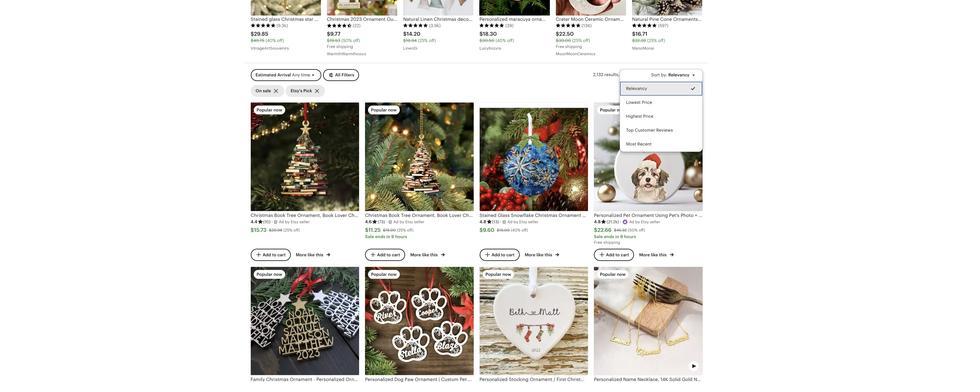 Task type: describe. For each thing, give the bounding box(es) containing it.
off) for 29.85
[[277, 38, 284, 43]]

2 popular now link from the left
[[594, 267, 702, 384]]

ceramic
[[585, 16, 603, 22]]

18.30
[[483, 31, 497, 37]]

(10)
[[263, 220, 270, 225]]

etsy for 9.60
[[519, 220, 527, 225]]

2,132 results, with ads
[[593, 72, 638, 77]]

| for christmas
[[628, 16, 630, 22]]

popular for personalized stocking ornament / first christmas together ornament /married ornament/engaged ornament / couples ornament/ christmas gift/ image
[[485, 272, 501, 277]]

a d by etsy seller for 11.25
[[393, 220, 424, 225]]

2 - from the left
[[397, 377, 399, 383]]

49.75
[[253, 38, 264, 43]]

stained glass christmas star decorations window hanging suncatcher star ornament christmas gifts image
[[251, 0, 321, 15]]

$ up 30.50
[[480, 31, 483, 37]]

product video element
[[594, 267, 702, 376]]

30.50
[[482, 38, 494, 43]]

cart for 11.25
[[392, 253, 400, 257]]

15.00
[[386, 228, 396, 233]]

more like this link for 9.60
[[525, 252, 559, 259]]

top customer reviews link
[[620, 123, 702, 137]]

$ down 4.4
[[251, 227, 254, 234]]

like for 22.66
[[651, 253, 658, 258]]

$ inside $ 15.73 $ 20.98 (25% off)
[[269, 228, 271, 233]]

a d by etsy seller for 9.60
[[507, 220, 538, 225]]

family
[[251, 377, 265, 383]]

$ up 49.75
[[251, 31, 254, 37]]

like for 15.73
[[308, 253, 315, 258]]

any
[[292, 72, 300, 77]]

by for 9.60
[[514, 220, 518, 225]]

in for 22.66
[[615, 234, 619, 239]]

(50% for 22.66
[[628, 228, 638, 233]]

moonmoonceramics
[[556, 52, 595, 56]]

$ up "manomonai"
[[632, 38, 635, 43]]

9 for 22.66
[[620, 234, 623, 239]]

22.66
[[597, 227, 612, 234]]

natural linen christmas decoration.sustainable christmas gift. handmade natural linen toys. winter holiday tree decor.  hanging linen toy. image
[[403, 0, 474, 15]]

add to cart for 22.66
[[606, 253, 629, 257]]

15.73
[[254, 227, 267, 234]]

more like this for 11.25
[[410, 253, 439, 258]]

$ 18.30 $ 30.50 (40% off) lucykozyra
[[480, 31, 514, 51]]

sort
[[651, 72, 660, 77]]

(597)
[[658, 23, 668, 28]]

etsy for 22.66
[[641, 220, 649, 225]]

popular now for "christmas book tree ornament, book lover christmas ornament, book lover ornament, book club ornament, book lover christmas gifts, librarian" image
[[371, 108, 397, 113]]

now for personalized dog paw ornament | custom pet christmas ornament | animal 2023 ornament image
[[388, 272, 397, 277]]

etsy for 15.73
[[291, 220, 299, 225]]

a for 11.25
[[393, 220, 396, 225]]

sale for 11.25
[[365, 234, 374, 239]]

more for 22.66
[[639, 253, 650, 258]]

moon
[[571, 16, 584, 22]]

5 out of 5 stars image for 29.85
[[251, 23, 275, 28]]

$ up linendi
[[403, 38, 406, 43]]

shipping for 22.50
[[565, 44, 582, 49]]

30.00
[[559, 38, 571, 43]]

$ down '(21.2k)'
[[614, 228, 616, 233]]

off) for 18.30
[[507, 38, 514, 43]]

to for 9.60
[[501, 253, 505, 257]]

paw
[[405, 377, 414, 383]]

menu containing relevancy
[[620, 69, 702, 152]]

hours for 22.66
[[624, 234, 636, 239]]

seller for 11.25
[[414, 220, 424, 225]]

(40% for 18.30
[[496, 38, 506, 43]]

· for 9.60
[[500, 220, 501, 225]]

crater moon ceramic ornament | christmas ornament
[[556, 16, 677, 22]]

manomonai
[[632, 46, 654, 51]]

1 popular now link from the left
[[480, 267, 588, 384]]

vitrageartsouvenirs
[[251, 46, 289, 51]]

highest price link
[[620, 109, 702, 123]]

20.98
[[271, 228, 282, 233]]

45.32
[[616, 228, 627, 233]]

more like this link for 15.73
[[296, 252, 330, 259]]

christmas left tree
[[400, 377, 422, 383]]

in for 11.25
[[386, 234, 390, 239]]

estimated arrival any time
[[256, 72, 310, 77]]

top customer reviews
[[626, 128, 673, 133]]

now for personalized stocking ornament / first christmas together ornament /married ornament/engaged ornament / couples ornament/ christmas gift/ image
[[502, 272, 511, 277]]

$ 22.50 $ 30.00 (25% off) free shipping moonmoonceramics
[[556, 31, 595, 56]]

estimated
[[256, 72, 276, 77]]

by for 11.25
[[400, 220, 404, 225]]

5 out of 5 stars image for 18.30
[[480, 23, 504, 28]]

$ down crater
[[556, 38, 559, 43]]

on
[[256, 88, 262, 93]]

lowest price link
[[620, 96, 702, 109]]

5 out of 5 stars image for 22.50
[[556, 23, 581, 28]]

$ down 4.5 out of 5 stars "image"
[[327, 38, 330, 43]]

by:
[[661, 72, 667, 77]]

$ 22.66 $ 45.32 (50% off) sale ends in 9 hours free shipping
[[594, 227, 645, 245]]

shipping inside "$ 22.66 $ 45.32 (50% off) sale ends in 9 hours free shipping"
[[603, 240, 620, 245]]

shipping for 9.77
[[336, 44, 353, 49]]

personalized dog paw ornament | custom pet christmas ornament | animal 2023 ornament
[[365, 377, 569, 383]]

family christmas ornament - personalized ornament with names - christmas tree ornament
[[251, 377, 457, 383]]

free for 22.50
[[556, 44, 564, 49]]

$ 29.85 $ 49.75 (40% off) vitrageartsouvenirs
[[251, 31, 289, 51]]

off) for 9.77
[[353, 38, 360, 43]]

with
[[620, 72, 629, 77]]

16.00
[[499, 228, 510, 233]]

top
[[626, 128, 633, 133]]

highest
[[626, 114, 642, 119]]

off) for 16.71
[[658, 38, 665, 43]]

(136)
[[582, 23, 592, 28]]

by for 15.73
[[285, 220, 290, 225]]

animal
[[518, 377, 533, 383]]

off) for 15.73
[[293, 228, 300, 233]]

add to cart for 9.60
[[491, 253, 515, 257]]

highest price
[[626, 114, 653, 119]]

seller for 15.73
[[300, 220, 310, 225]]

popular for "christmas book tree ornament, book lover christmas ornament, book lover ornament, book club ornament, book lover christmas gifts, librarian" image
[[371, 108, 387, 113]]

sort by: relevancy
[[651, 72, 689, 77]]

4.8 for 22.66
[[594, 220, 601, 225]]

all filters
[[335, 72, 354, 77]]

$ down 4.6
[[365, 227, 368, 234]]

popular now for "personalized pet ornament using pet's photo + name - custom ornament christmas dog ornament personalized dog ornament custom dog"
[[600, 108, 626, 113]]

(50% for 9.77
[[341, 38, 352, 43]]

$ up 19.53
[[327, 31, 330, 37]]

29.85
[[254, 31, 268, 37]]

personalized pet ornament using pet's photo + name - custom ornament christmas dog ornament personalized dog ornament custom dog image
[[594, 103, 702, 211]]

crater
[[556, 16, 570, 22]]

now for "personalized pet ornament using pet's photo + name - custom ornament christmas dog ornament personalized dog ornament custom dog"
[[617, 108, 626, 113]]

time
[[301, 72, 310, 77]]

22.28
[[635, 38, 646, 43]]

all
[[335, 72, 340, 77]]

(25% for 11.25
[[397, 228, 406, 233]]

relevancy link
[[620, 82, 702, 96]]

more like this for 9.60
[[525, 253, 553, 258]]

a for 9.60
[[507, 220, 510, 225]]

personalized dog paw ornament | custom pet christmas ornament | animal 2023 ornament image
[[365, 267, 474, 376]]

stained glass snowflake christmas ornament design,  christmas ornament round shape, holiday ornament, whimsical snowflake shape ornament image
[[480, 103, 588, 211]]

d for 15.73
[[281, 220, 284, 225]]

now for christmas book tree ornament, book lover christmas ornament, ornament for book lovers, book club ornament, book lover christmas gifts image
[[274, 108, 282, 113]]

natural pine cone ornaments 10 psc eco christmas hanging decorations image
[[632, 0, 702, 15]]

lowest
[[626, 100, 640, 105]]

| for custom
[[439, 377, 440, 383]]

16.71
[[635, 31, 647, 37]]

1 horizontal spatial relevancy
[[668, 72, 689, 77]]

christmas up 16.71
[[631, 16, 653, 22]]

(9.3k)
[[276, 23, 288, 28]]

more like this link for 22.66
[[639, 252, 674, 259]]

personalized stocking ornament / first christmas together ornament /married ornament/engaged ornament / couples ornament/ christmas gift/ image
[[480, 267, 588, 376]]

etsy's pick link
[[286, 85, 325, 97]]

2,132
[[593, 72, 603, 77]]

seller for 9.60
[[528, 220, 538, 225]]

off) for 14.20
[[429, 38, 436, 43]]

popular for personalized dog paw ornament | custom pet christmas ornament | animal 2023 ornament image
[[371, 272, 387, 277]]

christmas book tree ornament, book lover christmas ornament, ornament for book lovers, book club ornament, book lover christmas gifts image
[[251, 103, 359, 211]]

4.8 for 9.60
[[480, 220, 486, 225]]

(39)
[[505, 23, 514, 28]]

9.77
[[330, 31, 340, 37]]

5 out of 5 stars image for 16.71
[[632, 23, 657, 28]]

more like this link for 11.25
[[410, 252, 445, 259]]



Task type: locate. For each thing, give the bounding box(es) containing it.
$ up 18.94
[[403, 31, 407, 37]]

· right (73)
[[386, 220, 387, 225]]

$ 9.77 $ 19.53 (50% off) free shipping warmthwarmthcoco
[[327, 31, 366, 56]]

filters
[[342, 72, 354, 77]]

hours
[[395, 234, 407, 239], [624, 234, 636, 239]]

3 5 out of 5 stars image from the left
[[480, 23, 504, 28]]

cart down 16.00
[[506, 253, 515, 257]]

0 horizontal spatial (40%
[[266, 38, 276, 43]]

0 horizontal spatial relevancy
[[626, 86, 647, 91]]

(25% for 14.20
[[418, 38, 428, 43]]

2 4.8 from the left
[[594, 220, 601, 225]]

$ up 22.28
[[632, 31, 635, 37]]

ends down 11.25
[[375, 234, 385, 239]]

4 by from the left
[[635, 220, 640, 225]]

off) inside $ 11.25 $ 15.00 (25% off) sale ends in 9 hours
[[407, 228, 413, 233]]

etsy's pick
[[291, 88, 312, 93]]

names
[[381, 377, 396, 383]]

2 add from the left
[[377, 253, 386, 257]]

add
[[263, 253, 271, 257], [377, 253, 386, 257], [491, 253, 500, 257], [606, 253, 614, 257]]

christmas 2023 ornament our first home ornament house ornament wooden family ornament christmas decor personalized engraved new home gift image
[[327, 0, 397, 15]]

9 inside $ 11.25 $ 15.00 (25% off) sale ends in 9 hours
[[391, 234, 394, 239]]

$ 11.25 $ 15.00 (25% off) sale ends in 9 hours
[[365, 227, 413, 239]]

4 this from the left
[[659, 253, 667, 258]]

off) for 22.50
[[583, 38, 590, 43]]

$ 14.20 $ 18.94 (25% off) linendi
[[403, 31, 436, 51]]

3 a d by etsy seller from the left
[[507, 220, 538, 225]]

relevancy inside relevancy 'link'
[[626, 86, 647, 91]]

etsy
[[291, 220, 299, 225], [405, 220, 413, 225], [519, 220, 527, 225], [641, 220, 649, 225]]

4 d from the left
[[632, 220, 634, 225]]

off) down (3.9k)
[[429, 38, 436, 43]]

shipping up moonmoonceramics
[[565, 44, 582, 49]]

add to cart button down "$ 22.66 $ 45.32 (50% off) sale ends in 9 hours free shipping" on the bottom
[[594, 249, 634, 261]]

dog
[[394, 377, 403, 383]]

relevancy down ads
[[626, 86, 647, 91]]

2 more like this from the left
[[410, 253, 439, 258]]

add for 11.25
[[377, 253, 386, 257]]

reviews
[[656, 128, 673, 133]]

$ inside $ 9.60 $ 16.00 (40% off)
[[497, 228, 499, 233]]

free down 22.66
[[594, 240, 602, 245]]

off) inside $ 16.71 $ 22.28 (25% off) manomonai
[[658, 38, 665, 43]]

2 personalized from the left
[[365, 377, 393, 383]]

· for 15.73
[[271, 220, 273, 225]]

off) for 22.66
[[639, 228, 645, 233]]

1 horizontal spatial (40%
[[496, 38, 506, 43]]

off) inside "$ 22.50 $ 30.00 (25% off) free shipping moonmoonceramics"
[[583, 38, 590, 43]]

4 add to cart from the left
[[606, 253, 629, 257]]

add to cart button for 22.66
[[594, 249, 634, 261]]

1 add to cart button from the left
[[251, 249, 291, 261]]

tree
[[424, 377, 433, 383]]

2 a from the left
[[393, 220, 396, 225]]

(40% inside $ 9.60 $ 16.00 (40% off)
[[511, 228, 520, 233]]

a d by etsy seller for 15.73
[[279, 220, 310, 225]]

results,
[[605, 72, 619, 77]]

4 etsy from the left
[[641, 220, 649, 225]]

2 cart from the left
[[392, 253, 400, 257]]

a up "$ 22.66 $ 45.32 (50% off) sale ends in 9 hours free shipping" on the bottom
[[629, 220, 632, 225]]

ends
[[375, 234, 385, 239], [604, 234, 614, 239]]

$ left 16.00
[[480, 227, 483, 234]]

ornament
[[605, 16, 627, 22], [655, 16, 677, 22], [290, 377, 312, 383], [346, 377, 368, 383], [415, 377, 437, 383], [434, 377, 457, 383], [492, 377, 514, 383], [547, 377, 569, 383]]

(25% inside $ 16.71 $ 22.28 (25% off) manomonai
[[647, 38, 657, 43]]

to for 11.25
[[387, 253, 391, 257]]

popular now for personalized dog paw ornament | custom pet christmas ornament | animal 2023 ornament image
[[371, 272, 397, 277]]

3 by from the left
[[514, 220, 518, 225]]

2 add to cart from the left
[[377, 253, 400, 257]]

2023
[[534, 377, 546, 383]]

to down $ 15.73 $ 20.98 (25% off)
[[272, 253, 276, 257]]

1 in from the left
[[386, 234, 390, 239]]

1 · from the left
[[271, 220, 273, 225]]

1 horizontal spatial hours
[[624, 234, 636, 239]]

(40% inside $ 18.30 $ 30.50 (40% off) lucykozyra
[[496, 38, 506, 43]]

5 out of 5 stars image up 29.85
[[251, 23, 275, 28]]

pet
[[460, 377, 467, 383]]

1 horizontal spatial sale
[[594, 234, 603, 239]]

1 sale from the left
[[365, 234, 374, 239]]

more like this for 15.73
[[296, 253, 324, 258]]

add to cart for 11.25
[[377, 253, 400, 257]]

add to cart down $ 15.73 $ 20.98 (25% off)
[[263, 253, 286, 257]]

2 more from the left
[[410, 253, 421, 258]]

4 a d by etsy seller from the left
[[629, 220, 660, 225]]

in down '15.00'
[[386, 234, 390, 239]]

d for 22.66
[[632, 220, 634, 225]]

a d by etsy seller up "$ 22.66 $ 45.32 (50% off) sale ends in 9 hours free shipping" on the bottom
[[629, 220, 660, 225]]

a d by etsy seller up '15.00'
[[393, 220, 424, 225]]

cart down the 20.98
[[277, 253, 286, 257]]

3 · from the left
[[500, 220, 501, 225]]

1 more like this link from the left
[[296, 252, 330, 259]]

more like this for 22.66
[[639, 253, 668, 258]]

3 seller from the left
[[528, 220, 538, 225]]

hours down '15.00'
[[395, 234, 407, 239]]

off) inside $ 9.60 $ 16.00 (40% off)
[[522, 228, 528, 233]]

4 cart from the left
[[621, 253, 629, 257]]

3 add to cart button from the left
[[480, 249, 520, 261]]

hours for 11.25
[[395, 234, 407, 239]]

by up $ 9.60 $ 16.00 (40% off)
[[514, 220, 518, 225]]

add to cart button down $ 9.60 $ 16.00 (40% off)
[[480, 249, 520, 261]]

add for 9.60
[[491, 253, 500, 257]]

0 horizontal spatial 4.8
[[480, 220, 486, 225]]

19.53
[[330, 38, 340, 43]]

(25% right '15.00'
[[397, 228, 406, 233]]

(25%
[[418, 38, 428, 43], [572, 38, 582, 43], [647, 38, 657, 43], [283, 228, 292, 233], [397, 228, 406, 233]]

4 · from the left
[[620, 220, 621, 225]]

0 horizontal spatial (50%
[[341, 38, 352, 43]]

hours inside $ 11.25 $ 15.00 (25% off) sale ends in 9 hours
[[395, 234, 407, 239]]

3 more like this link from the left
[[525, 252, 559, 259]]

1 - from the left
[[314, 377, 315, 383]]

off) inside $ 14.20 $ 18.94 (25% off) linendi
[[429, 38, 436, 43]]

2 to from the left
[[387, 253, 391, 257]]

4 like from the left
[[651, 253, 658, 258]]

0 horizontal spatial sale
[[365, 234, 374, 239]]

1 cart from the left
[[277, 253, 286, 257]]

4 add from the left
[[606, 253, 614, 257]]

5 out of 5 stars image up 14.20
[[403, 23, 428, 28]]

with
[[369, 377, 379, 383]]

free for 9.77
[[327, 44, 335, 49]]

1 personalized from the left
[[316, 377, 344, 383]]

off) right 16.00
[[522, 228, 528, 233]]

4.8 up 9.60
[[480, 220, 486, 225]]

popular now
[[257, 108, 282, 113], [371, 108, 397, 113], [600, 108, 626, 113], [257, 272, 282, 277], [371, 272, 397, 277], [485, 272, 511, 277], [600, 272, 626, 277]]

d up $ 9.60 $ 16.00 (40% off)
[[510, 220, 513, 225]]

this for 15.73
[[316, 253, 323, 258]]

recent
[[637, 142, 652, 147]]

more like this
[[296, 253, 324, 258], [410, 253, 439, 258], [525, 253, 553, 258], [639, 253, 668, 258]]

free inside $ 9.77 $ 19.53 (50% off) free shipping warmthwarmthcoco
[[327, 44, 335, 49]]

(50%
[[341, 38, 352, 43], [628, 228, 638, 233]]

2 hours from the left
[[624, 234, 636, 239]]

$ up 30.00
[[556, 31, 559, 37]]

(25% for 16.71
[[647, 38, 657, 43]]

4 seller from the left
[[650, 220, 660, 225]]

(25% right 22.28
[[647, 38, 657, 43]]

a up 16.00
[[507, 220, 510, 225]]

cart
[[277, 253, 286, 257], [392, 253, 400, 257], [506, 253, 515, 257], [621, 253, 629, 257]]

2 ends from the left
[[604, 234, 614, 239]]

(73)
[[378, 220, 385, 225]]

in inside $ 11.25 $ 15.00 (25% off) sale ends in 9 hours
[[386, 234, 390, 239]]

add to cart down 16.00
[[491, 253, 515, 257]]

1 horizontal spatial popular now link
[[594, 267, 702, 384]]

4.8 up 22.66
[[594, 220, 601, 225]]

sale down 11.25
[[365, 234, 374, 239]]

linendi
[[403, 46, 417, 51]]

a d by etsy seller up 16.00
[[507, 220, 538, 225]]

hours inside "$ 22.66 $ 45.32 (50% off) sale ends in 9 hours free shipping"
[[624, 234, 636, 239]]

now for family christmas ornament - personalized ornament with names - christmas tree ornament image at bottom left
[[274, 272, 282, 277]]

crater moon ceramic ornament | christmas ornament image
[[556, 0, 626, 15]]

d up "$ 22.66 $ 45.32 (50% off) sale ends in 9 hours free shipping" on the bottom
[[632, 220, 634, 225]]

most recent
[[626, 142, 652, 147]]

· right (10)
[[271, 220, 273, 225]]

9 down '15.00'
[[391, 234, 394, 239]]

popular now for personalized stocking ornament / first christmas together ornament /married ornament/engaged ornament / couples ornament/ christmas gift/ image
[[485, 272, 511, 277]]

customer
[[635, 128, 655, 133]]

add for 22.66
[[606, 253, 614, 257]]

add to cart for 15.73
[[263, 253, 286, 257]]

4 to from the left
[[615, 253, 620, 257]]

this for 22.66
[[659, 253, 667, 258]]

off) down (597)
[[658, 38, 665, 43]]

4.5 out of 5 stars image
[[327, 23, 352, 28]]

3 d from the left
[[510, 220, 513, 225]]

off) for 9.60
[[522, 228, 528, 233]]

ads
[[630, 72, 638, 77]]

2 by from the left
[[400, 220, 404, 225]]

3 like from the left
[[536, 253, 544, 258]]

1 a from the left
[[279, 220, 282, 225]]

1 9 from the left
[[391, 234, 394, 239]]

(40% up vitrageartsouvenirs
[[266, 38, 276, 43]]

2 this from the left
[[430, 253, 438, 258]]

a for 15.73
[[279, 220, 282, 225]]

off) right the 20.98
[[293, 228, 300, 233]]

relevancy
[[668, 72, 689, 77], [626, 86, 647, 91]]

1 etsy from the left
[[291, 220, 299, 225]]

18.94
[[406, 38, 417, 43]]

add to cart button for 15.73
[[251, 249, 291, 261]]

off) down (39)
[[507, 38, 514, 43]]

· for 22.66
[[620, 220, 621, 225]]

most recent link
[[620, 137, 702, 151]]

personalized maracuya ornament hand painted, passion fruit christmas ornament wood slice, vegan women gift, hanging fruit xmas decorations image
[[480, 0, 550, 15]]

2 in from the left
[[615, 234, 619, 239]]

etsy up $ 9.60 $ 16.00 (40% off)
[[519, 220, 527, 225]]

add down 9.60
[[491, 253, 500, 257]]

2 5 out of 5 stars image from the left
[[403, 23, 428, 28]]

shipping inside "$ 22.50 $ 30.00 (25% off) free shipping moonmoonceramics"
[[565, 44, 582, 49]]

off) inside $ 18.30 $ 30.50 (40% off) lucykozyra
[[507, 38, 514, 43]]

personalized name necklace, 14k solid gold name necklace, custom silver name necklace, dainty necklace, 21st birthday gift, anniversary gift image
[[594, 267, 702, 376]]

sale inside "$ 22.66 $ 45.32 (50% off) sale ends in 9 hours free shipping"
[[594, 234, 603, 239]]

· for 11.25
[[386, 220, 387, 225]]

1 horizontal spatial shipping
[[565, 44, 582, 49]]

$ down (10)
[[269, 228, 271, 233]]

(13)
[[492, 220, 499, 225]]

off)
[[277, 38, 284, 43], [353, 38, 360, 43], [429, 38, 436, 43], [507, 38, 514, 43], [583, 38, 590, 43], [658, 38, 665, 43], [293, 228, 300, 233], [407, 228, 413, 233], [522, 228, 528, 233], [639, 228, 645, 233]]

warmthwarmthcoco
[[327, 52, 366, 56]]

in inside "$ 22.66 $ 45.32 (50% off) sale ends in 9 hours free shipping"
[[615, 234, 619, 239]]

0 horizontal spatial ends
[[375, 234, 385, 239]]

seller
[[300, 220, 310, 225], [414, 220, 424, 225], [528, 220, 538, 225], [650, 220, 660, 225]]

(21.2k)
[[607, 220, 619, 225]]

popular now for family christmas ornament - personalized ornament with names - christmas tree ornament image at bottom left
[[257, 272, 282, 277]]

sale down 22.66
[[594, 234, 603, 239]]

1 vertical spatial (50%
[[628, 228, 638, 233]]

menu
[[620, 69, 702, 152]]

cart down $ 11.25 $ 15.00 (25% off) sale ends in 9 hours
[[392, 253, 400, 257]]

more for 11.25
[[410, 253, 421, 258]]

d up $ 11.25 $ 15.00 (25% off) sale ends in 9 hours
[[396, 220, 399, 225]]

add to cart down "$ 22.66 $ 45.32 (50% off) sale ends in 9 hours free shipping" on the bottom
[[606, 253, 629, 257]]

a d by etsy seller up the 20.98
[[279, 220, 310, 225]]

9 inside "$ 22.66 $ 45.32 (50% off) sale ends in 9 hours free shipping"
[[620, 234, 623, 239]]

(50% inside $ 9.77 $ 19.53 (50% off) free shipping warmthwarmthcoco
[[341, 38, 352, 43]]

by for 22.66
[[635, 220, 640, 225]]

3 add to cart from the left
[[491, 253, 515, 257]]

price right lowest
[[642, 100, 652, 105]]

(25% right the 20.98
[[283, 228, 292, 233]]

(40% inside $ 29.85 $ 49.75 (40% off) vitrageartsouvenirs
[[266, 38, 276, 43]]

22.50
[[559, 31, 574, 37]]

1 seller from the left
[[300, 220, 310, 225]]

1 vertical spatial price
[[643, 114, 653, 119]]

(40% right 16.00
[[511, 228, 520, 233]]

all filters button
[[323, 69, 359, 81]]

2 like from the left
[[422, 253, 429, 258]]

off) down (22)
[[353, 38, 360, 43]]

1 horizontal spatial in
[[615, 234, 619, 239]]

1 horizontal spatial free
[[556, 44, 564, 49]]

(25% for 22.50
[[572, 38, 582, 43]]

3 this from the left
[[545, 253, 552, 258]]

2 seller from the left
[[414, 220, 424, 225]]

2 sale from the left
[[594, 234, 603, 239]]

0 horizontal spatial popular now link
[[480, 267, 588, 384]]

3 more from the left
[[525, 253, 535, 258]]

|
[[628, 16, 630, 22], [439, 377, 440, 383], [515, 377, 517, 383]]

4 more like this link from the left
[[639, 252, 674, 259]]

$ left 45.32
[[594, 227, 597, 234]]

2 · from the left
[[386, 220, 387, 225]]

3 cart from the left
[[506, 253, 515, 257]]

1 vertical spatial relevancy
[[626, 86, 647, 91]]

1 d from the left
[[281, 220, 284, 225]]

$
[[251, 31, 254, 37], [327, 31, 330, 37], [403, 31, 407, 37], [480, 31, 483, 37], [556, 31, 559, 37], [632, 31, 635, 37], [251, 38, 253, 43], [327, 38, 330, 43], [403, 38, 406, 43], [480, 38, 482, 43], [556, 38, 559, 43], [632, 38, 635, 43], [251, 227, 254, 234], [365, 227, 368, 234], [480, 227, 483, 234], [594, 227, 597, 234], [269, 228, 271, 233], [383, 228, 386, 233], [497, 228, 499, 233], [614, 228, 616, 233]]

shipping inside $ 9.77 $ 19.53 (50% off) free shipping warmthwarmthcoco
[[336, 44, 353, 49]]

off) inside "$ 22.66 $ 45.32 (50% off) sale ends in 9 hours free shipping"
[[639, 228, 645, 233]]

free down 30.00
[[556, 44, 564, 49]]

11.25
[[368, 227, 381, 234]]

off) right 45.32
[[639, 228, 645, 233]]

popular for "personalized pet ornament using pet's photo + name - custom ornament christmas dog ornament personalized dog ornament custom dog"
[[600, 108, 616, 113]]

off) down (136)
[[583, 38, 590, 43]]

add to cart down $ 11.25 $ 15.00 (25% off) sale ends in 9 hours
[[377, 253, 400, 257]]

9 for 11.25
[[391, 234, 394, 239]]

1 more like this from the left
[[296, 253, 324, 258]]

4 5 out of 5 stars image from the left
[[556, 23, 581, 28]]

hours down 45.32
[[624, 234, 636, 239]]

1 add from the left
[[263, 253, 271, 257]]

1 hours from the left
[[395, 234, 407, 239]]

etsy up "$ 22.66 $ 45.32 (50% off) sale ends in 9 hours free shipping" on the bottom
[[641, 220, 649, 225]]

2 horizontal spatial shipping
[[603, 240, 620, 245]]

(25% down 14.20
[[418, 38, 428, 43]]

cart for 9.60
[[506, 253, 515, 257]]

add to cart button for 9.60
[[480, 249, 520, 261]]

0 horizontal spatial hours
[[395, 234, 407, 239]]

1 to from the left
[[272, 253, 276, 257]]

off) inside $ 15.73 $ 20.98 (25% off)
[[293, 228, 300, 233]]

lucykozyra
[[480, 46, 501, 51]]

5 out of 5 stars image up 16.71
[[632, 23, 657, 28]]

$ up lucykozyra
[[480, 38, 482, 43]]

5 out of 5 stars image up '18.30'
[[480, 23, 504, 28]]

more for 9.60
[[525, 253, 535, 258]]

this for 11.25
[[430, 253, 438, 258]]

add for 15.73
[[263, 253, 271, 257]]

0 vertical spatial (50%
[[341, 38, 352, 43]]

sale for 22.66
[[594, 234, 603, 239]]

now
[[274, 108, 282, 113], [388, 108, 397, 113], [617, 108, 626, 113], [274, 272, 282, 277], [388, 272, 397, 277], [502, 272, 511, 277], [617, 272, 626, 277]]

ends inside $ 11.25 $ 15.00 (25% off) sale ends in 9 hours
[[375, 234, 385, 239]]

2 a d by etsy seller from the left
[[393, 220, 424, 225]]

to down $ 11.25 $ 15.00 (25% off) sale ends in 9 hours
[[387, 253, 391, 257]]

on sale
[[256, 88, 271, 93]]

like for 11.25
[[422, 253, 429, 258]]

1 horizontal spatial -
[[397, 377, 399, 383]]

christmas
[[631, 16, 653, 22], [266, 377, 289, 383], [400, 377, 422, 383], [468, 377, 490, 383]]

4 add to cart button from the left
[[594, 249, 634, 261]]

2 horizontal spatial |
[[628, 16, 630, 22]]

add down 15.73 at left
[[263, 253, 271, 257]]

5 out of 5 stars image for 14.20
[[403, 23, 428, 28]]

add down "$ 22.66 $ 45.32 (50% off) sale ends in 9 hours free shipping" on the bottom
[[606, 253, 614, 257]]

0 horizontal spatial free
[[327, 44, 335, 49]]

etsy's
[[291, 88, 302, 93]]

more for 15.73
[[296, 253, 307, 258]]

shipping up warmthwarmthcoco
[[336, 44, 353, 49]]

$ up vitrageartsouvenirs
[[251, 38, 253, 43]]

4.4
[[251, 220, 257, 225]]

off) right '15.00'
[[407, 228, 413, 233]]

1 horizontal spatial 4.8
[[594, 220, 601, 225]]

sale inside $ 11.25 $ 15.00 (25% off) sale ends in 9 hours
[[365, 234, 374, 239]]

14.20
[[407, 31, 420, 37]]

cart for 15.73
[[277, 253, 286, 257]]

add to cart button down $ 15.73 $ 20.98 (25% off)
[[251, 249, 291, 261]]

$ 15.73 $ 20.98 (25% off)
[[251, 227, 300, 234]]

ends for 22.66
[[604, 234, 614, 239]]

4 more like this from the left
[[639, 253, 668, 258]]

9.60
[[483, 227, 494, 234]]

2 d from the left
[[396, 220, 399, 225]]

(25% inside $ 15.73 $ 20.98 (25% off)
[[283, 228, 292, 233]]

4 more from the left
[[639, 253, 650, 258]]

0 horizontal spatial 9
[[391, 234, 394, 239]]

family christmas ornament - personalized ornament with names - christmas tree ornament image
[[251, 267, 359, 376]]

like for 9.60
[[536, 253, 544, 258]]

off) inside $ 29.85 $ 49.75 (40% off) vitrageartsouvenirs
[[277, 38, 284, 43]]

0 horizontal spatial |
[[439, 377, 440, 383]]

1 a d by etsy seller from the left
[[279, 220, 310, 225]]

a for 22.66
[[629, 220, 632, 225]]

(50% inside "$ 22.66 $ 45.32 (50% off) sale ends in 9 hours free shipping"
[[628, 228, 638, 233]]

this for 9.60
[[545, 253, 552, 258]]

d for 9.60
[[510, 220, 513, 225]]

custom
[[441, 377, 458, 383]]

1 like from the left
[[308, 253, 315, 258]]

by up $ 11.25 $ 15.00 (25% off) sale ends in 9 hours
[[400, 220, 404, 225]]

most
[[626, 142, 636, 147]]

1 more from the left
[[296, 253, 307, 258]]

off) inside $ 9.77 $ 19.53 (50% off) free shipping warmthwarmthcoco
[[353, 38, 360, 43]]

free inside "$ 22.50 $ 30.00 (25% off) free shipping moonmoonceramics"
[[556, 44, 564, 49]]

to down 16.00
[[501, 253, 505, 257]]

more
[[296, 253, 307, 258], [410, 253, 421, 258], [525, 253, 535, 258], [639, 253, 650, 258]]

1 this from the left
[[316, 253, 323, 258]]

0 horizontal spatial shipping
[[336, 44, 353, 49]]

sale
[[263, 88, 271, 93]]

off) for 11.25
[[407, 228, 413, 233]]

0 vertical spatial relevancy
[[668, 72, 689, 77]]

0 horizontal spatial personalized
[[316, 377, 344, 383]]

now for "christmas book tree ornament, book lover christmas ornament, book lover ornament, book club ornament, book lover christmas gifts, librarian" image
[[388, 108, 397, 113]]

cart for 22.66
[[621, 253, 629, 257]]

popular for christmas book tree ornament, book lover christmas ornament, ornament for book lovers, book club ornament, book lover christmas gifts image
[[257, 108, 272, 113]]

1 horizontal spatial 9
[[620, 234, 623, 239]]

$ 16.71 $ 22.28 (25% off) manomonai
[[632, 31, 665, 51]]

3 a from the left
[[507, 220, 510, 225]]

price for highest price
[[643, 114, 653, 119]]

d for 11.25
[[396, 220, 399, 225]]

cart down "$ 22.66 $ 45.32 (50% off) sale ends in 9 hours free shipping" on the bottom
[[621, 253, 629, 257]]

add down $ 11.25 $ 15.00 (25% off) sale ends in 9 hours
[[377, 253, 386, 257]]

3 more like this from the left
[[525, 253, 553, 258]]

in
[[386, 234, 390, 239], [615, 234, 619, 239]]

this
[[316, 253, 323, 258], [430, 253, 438, 258], [545, 253, 552, 258], [659, 253, 667, 258]]

a d by etsy seller
[[279, 220, 310, 225], [393, 220, 424, 225], [507, 220, 538, 225], [629, 220, 660, 225]]

in down 45.32
[[615, 234, 619, 239]]

christmas right family on the bottom of page
[[266, 377, 289, 383]]

$ down (73)
[[383, 228, 386, 233]]

(25% inside $ 11.25 $ 15.00 (25% off) sale ends in 9 hours
[[397, 228, 406, 233]]

etsy up $ 11.25 $ 15.00 (25% off) sale ends in 9 hours
[[405, 220, 413, 225]]

to for 15.73
[[272, 253, 276, 257]]

$ 9.60 $ 16.00 (40% off)
[[480, 227, 528, 234]]

1 horizontal spatial ends
[[604, 234, 614, 239]]

3 etsy from the left
[[519, 220, 527, 225]]

ends for 11.25
[[375, 234, 385, 239]]

seller for 22.66
[[650, 220, 660, 225]]

popular for family christmas ornament - personalized ornament with names - christmas tree ornament image at bottom left
[[257, 272, 272, 277]]

relevancy right by:
[[668, 72, 689, 77]]

ends inside "$ 22.66 $ 45.32 (50% off) sale ends in 9 hours free shipping"
[[604, 234, 614, 239]]

price up the top customer reviews
[[643, 114, 653, 119]]

2 more like this link from the left
[[410, 252, 445, 259]]

2 horizontal spatial (40%
[[511, 228, 520, 233]]

a d by etsy seller for 22.66
[[629, 220, 660, 225]]

2 9 from the left
[[620, 234, 623, 239]]

2 add to cart button from the left
[[365, 249, 405, 261]]

3 add from the left
[[491, 253, 500, 257]]

free inside "$ 22.66 $ 45.32 (50% off) sale ends in 9 hours free shipping"
[[594, 240, 602, 245]]

more like this link
[[296, 252, 330, 259], [410, 252, 445, 259], [525, 252, 559, 259], [639, 252, 674, 259]]

(40% right 30.50
[[496, 38, 506, 43]]

0 horizontal spatial -
[[314, 377, 315, 383]]

1 4.8 from the left
[[480, 220, 486, 225]]

price
[[642, 100, 652, 105], [643, 114, 653, 119]]

etsy up $ 15.73 $ 20.98 (25% off)
[[291, 220, 299, 225]]

1 horizontal spatial |
[[515, 377, 517, 383]]

1 add to cart from the left
[[263, 253, 286, 257]]

4.6
[[365, 220, 372, 225]]

to down "$ 22.66 $ 45.32 (50% off) sale ends in 9 hours free shipping" on the bottom
[[615, 253, 620, 257]]

(25% inside "$ 22.50 $ 30.00 (25% off) free shipping moonmoonceramics"
[[572, 38, 582, 43]]

5 5 out of 5 stars image from the left
[[632, 23, 657, 28]]

lowest price
[[626, 100, 652, 105]]

1 horizontal spatial personalized
[[365, 377, 393, 383]]

by
[[285, 220, 290, 225], [400, 220, 404, 225], [514, 220, 518, 225], [635, 220, 640, 225]]

2 horizontal spatial free
[[594, 240, 602, 245]]

1 by from the left
[[285, 220, 290, 225]]

5 out of 5 stars image
[[251, 23, 275, 28], [403, 23, 428, 28], [480, 23, 504, 28], [556, 23, 581, 28], [632, 23, 657, 28]]

9 down 45.32
[[620, 234, 623, 239]]

(22)
[[353, 23, 361, 28]]

3 to from the left
[[501, 253, 505, 257]]

christmas book tree ornament, book lover christmas ornament, book lover ornament, book club ornament, book lover christmas gifts, librarian image
[[365, 103, 474, 211]]

(40% for 29.85
[[266, 38, 276, 43]]

free
[[327, 44, 335, 49], [556, 44, 564, 49], [594, 240, 602, 245]]

(25% right 30.00
[[572, 38, 582, 43]]

price for lowest price
[[642, 100, 652, 105]]

2 etsy from the left
[[405, 220, 413, 225]]

5 out of 5 stars image down crater
[[556, 23, 581, 28]]

christmas right pet
[[468, 377, 490, 383]]

4 a from the left
[[629, 220, 632, 225]]

0 vertical spatial price
[[642, 100, 652, 105]]

(25% inside $ 14.20 $ 18.94 (25% off) linendi
[[418, 38, 428, 43]]

arrival
[[277, 72, 291, 77]]

-
[[314, 377, 315, 383], [397, 377, 399, 383]]

1 horizontal spatial (50%
[[628, 228, 638, 233]]

0 horizontal spatial in
[[386, 234, 390, 239]]

$ down (13)
[[497, 228, 499, 233]]

(3.9k)
[[429, 23, 441, 28]]

to
[[272, 253, 276, 257], [387, 253, 391, 257], [501, 253, 505, 257], [615, 253, 620, 257]]

1 ends from the left
[[375, 234, 385, 239]]

on sale link
[[251, 85, 284, 97]]

pick
[[303, 88, 312, 93]]

add to cart button down $ 11.25 $ 15.00 (25% off) sale ends in 9 hours
[[365, 249, 405, 261]]

1 5 out of 5 stars image from the left
[[251, 23, 275, 28]]



Task type: vqa. For each thing, say whether or not it's contained in the screenshot.
Registry
no



